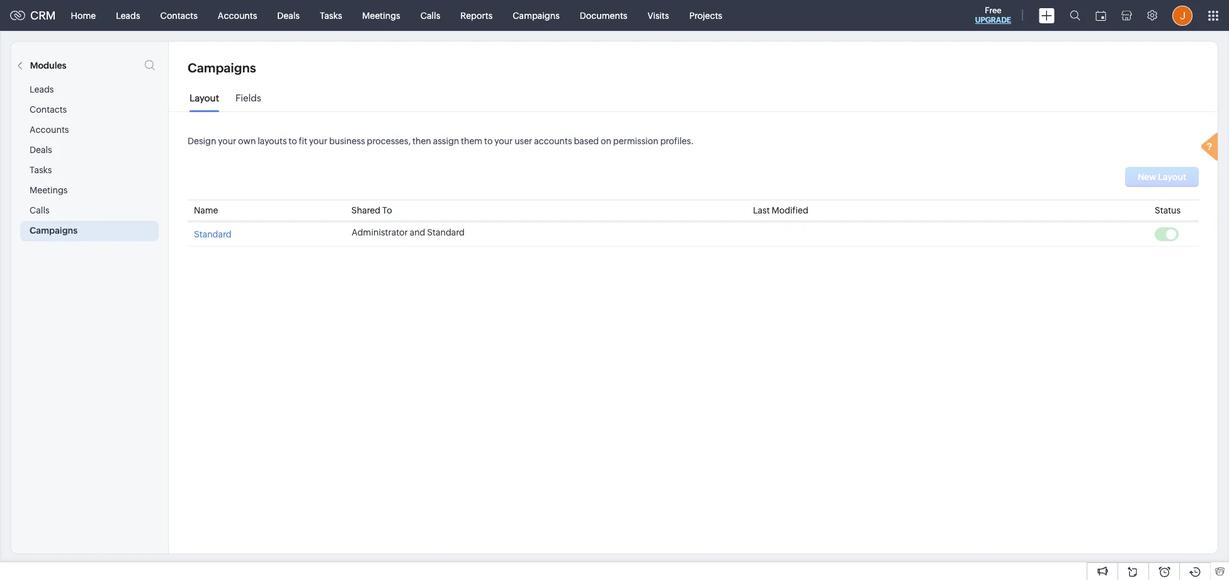 Task type: vqa. For each thing, say whether or not it's contained in the screenshot.
the bottommost Calls
yes



Task type: locate. For each thing, give the bounding box(es) containing it.
accounts
[[534, 136, 572, 146]]

create menu element
[[1032, 0, 1063, 31]]

your left own
[[218, 136, 236, 146]]

home
[[71, 10, 96, 20]]

leads right home
[[116, 10, 140, 20]]

campaigns
[[513, 10, 560, 20], [188, 60, 256, 75], [30, 226, 78, 236]]

1 horizontal spatial standard
[[427, 227, 465, 238]]

1 vertical spatial tasks
[[30, 165, 52, 175]]

standard
[[427, 227, 465, 238], [194, 229, 232, 239]]

accounts
[[218, 10, 257, 20], [30, 125, 69, 135]]

1 horizontal spatial deals
[[277, 10, 300, 20]]

last modified
[[754, 205, 809, 215]]

1 horizontal spatial tasks
[[320, 10, 342, 20]]

deals link
[[267, 0, 310, 31]]

0 horizontal spatial to
[[289, 136, 297, 146]]

profile image
[[1173, 5, 1193, 26]]

2 to from the left
[[485, 136, 493, 146]]

0 horizontal spatial campaigns
[[30, 226, 78, 236]]

1 horizontal spatial campaigns
[[188, 60, 256, 75]]

0 vertical spatial accounts
[[218, 10, 257, 20]]

to right them
[[485, 136, 493, 146]]

processes,
[[367, 136, 411, 146]]

leads
[[116, 10, 140, 20], [30, 84, 54, 95]]

1 vertical spatial leads
[[30, 84, 54, 95]]

crm
[[30, 9, 56, 22]]

assign
[[433, 136, 459, 146]]

modified
[[772, 205, 809, 215]]

1 horizontal spatial meetings
[[362, 10, 401, 20]]

0 horizontal spatial your
[[218, 136, 236, 146]]

1 horizontal spatial to
[[485, 136, 493, 146]]

documents
[[580, 10, 628, 20]]

tasks
[[320, 10, 342, 20], [30, 165, 52, 175]]

to
[[382, 205, 392, 215]]

visits
[[648, 10, 670, 20]]

1 horizontal spatial calls
[[421, 10, 441, 20]]

to
[[289, 136, 297, 146], [485, 136, 493, 146]]

crm link
[[10, 9, 56, 22]]

campaigns link
[[503, 0, 570, 31]]

meetings
[[362, 10, 401, 20], [30, 185, 68, 195]]

on
[[601, 136, 612, 146]]

2 your from the left
[[309, 136, 328, 146]]

your right fit at the top left
[[309, 136, 328, 146]]

calls
[[421, 10, 441, 20], [30, 205, 49, 215]]

accounts link
[[208, 0, 267, 31]]

0 vertical spatial campaigns
[[513, 10, 560, 20]]

0 vertical spatial deals
[[277, 10, 300, 20]]

1 vertical spatial campaigns
[[188, 60, 256, 75]]

modules
[[30, 60, 66, 71]]

profile element
[[1166, 0, 1201, 31]]

search element
[[1063, 0, 1089, 31]]

contacts down the modules
[[30, 105, 67, 115]]

1 vertical spatial contacts
[[30, 105, 67, 115]]

2 vertical spatial campaigns
[[30, 226, 78, 236]]

0 vertical spatial leads
[[116, 10, 140, 20]]

layout
[[190, 93, 219, 103]]

permission
[[614, 136, 659, 146]]

deals
[[277, 10, 300, 20], [30, 145, 52, 155]]

to left fit at the top left
[[289, 136, 297, 146]]

contacts
[[160, 10, 198, 20], [30, 105, 67, 115]]

2 horizontal spatial your
[[495, 136, 513, 146]]

layouts
[[258, 136, 287, 146]]

business
[[329, 136, 365, 146]]

your
[[218, 136, 236, 146], [309, 136, 328, 146], [495, 136, 513, 146]]

1 vertical spatial calls
[[30, 205, 49, 215]]

status
[[1156, 205, 1181, 215]]

home link
[[61, 0, 106, 31]]

fit
[[299, 136, 307, 146]]

free upgrade
[[976, 6, 1012, 25]]

projects
[[690, 10, 723, 20]]

your left user
[[495, 136, 513, 146]]

None button
[[1126, 167, 1200, 187]]

1 horizontal spatial accounts
[[218, 10, 257, 20]]

0 vertical spatial calls
[[421, 10, 441, 20]]

design your own layouts to fit your business processes, then assign them to your user accounts based on permission profiles.
[[188, 136, 694, 146]]

0 horizontal spatial deals
[[30, 145, 52, 155]]

1 vertical spatial accounts
[[30, 125, 69, 135]]

fields link
[[236, 93, 261, 113]]

deals inside "link"
[[277, 10, 300, 20]]

0 horizontal spatial contacts
[[30, 105, 67, 115]]

3 your from the left
[[495, 136, 513, 146]]

standard down name
[[194, 229, 232, 239]]

contacts right leads link
[[160, 10, 198, 20]]

leads inside leads link
[[116, 10, 140, 20]]

accounts inside "link"
[[218, 10, 257, 20]]

user
[[515, 136, 533, 146]]

calendar image
[[1096, 10, 1107, 20]]

1 vertical spatial meetings
[[30, 185, 68, 195]]

1 horizontal spatial leads
[[116, 10, 140, 20]]

0 horizontal spatial accounts
[[30, 125, 69, 135]]

documents link
[[570, 0, 638, 31]]

1 horizontal spatial your
[[309, 136, 328, 146]]

administrator and standard
[[352, 227, 465, 238]]

leads down the modules
[[30, 84, 54, 95]]

0 vertical spatial contacts
[[160, 10, 198, 20]]

then
[[413, 136, 431, 146]]

standard right "and"
[[427, 227, 465, 238]]

0 horizontal spatial calls
[[30, 205, 49, 215]]

0 horizontal spatial meetings
[[30, 185, 68, 195]]

1 vertical spatial deals
[[30, 145, 52, 155]]

2 horizontal spatial campaigns
[[513, 10, 560, 20]]

and
[[410, 227, 426, 238]]

layout link
[[190, 93, 219, 113]]



Task type: describe. For each thing, give the bounding box(es) containing it.
leads link
[[106, 0, 150, 31]]

0 horizontal spatial standard
[[194, 229, 232, 239]]

0 vertical spatial meetings
[[362, 10, 401, 20]]

meetings link
[[352, 0, 411, 31]]

1 horizontal spatial contacts
[[160, 10, 198, 20]]

administrator
[[352, 227, 408, 238]]

0 horizontal spatial leads
[[30, 84, 54, 95]]

0 vertical spatial tasks
[[320, 10, 342, 20]]

0 horizontal spatial tasks
[[30, 165, 52, 175]]

standard link
[[194, 227, 232, 239]]

visits link
[[638, 0, 680, 31]]

upgrade
[[976, 16, 1012, 25]]

based
[[574, 136, 599, 146]]

contacts link
[[150, 0, 208, 31]]

1 to from the left
[[289, 136, 297, 146]]

fields
[[236, 93, 261, 103]]

create menu image
[[1040, 8, 1055, 23]]

calls link
[[411, 0, 451, 31]]

reports
[[461, 10, 493, 20]]

last
[[754, 205, 770, 215]]

shared
[[352, 205, 381, 215]]

projects link
[[680, 0, 733, 31]]

shared to
[[352, 205, 392, 215]]

search image
[[1070, 10, 1081, 21]]

reports link
[[451, 0, 503, 31]]

tasks link
[[310, 0, 352, 31]]

profiles.
[[661, 136, 694, 146]]

own
[[238, 136, 256, 146]]

free
[[986, 6, 1002, 15]]

them
[[461, 136, 483, 146]]

design
[[188, 136, 216, 146]]

campaigns inside campaigns link
[[513, 10, 560, 20]]

name
[[194, 205, 218, 215]]

1 your from the left
[[218, 136, 236, 146]]



